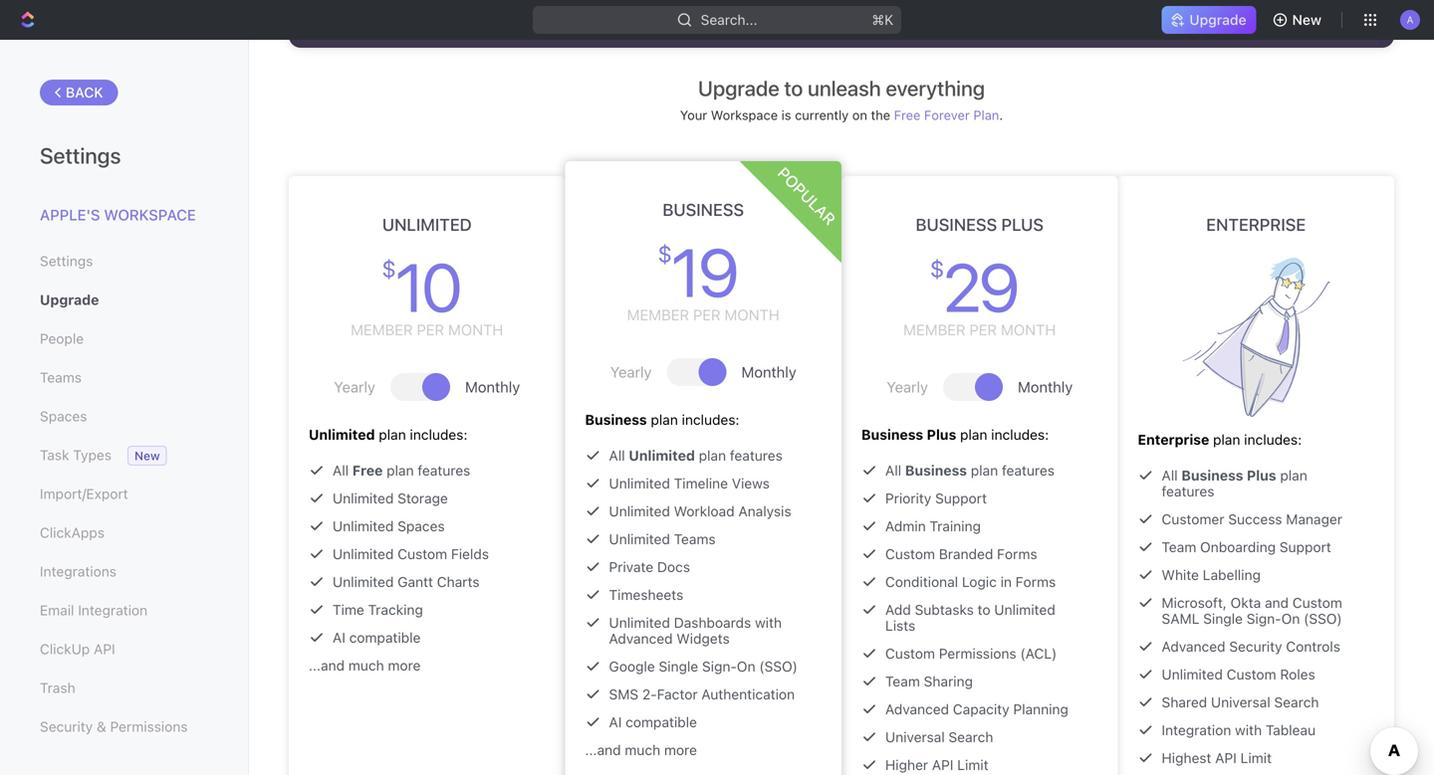 Task type: locate. For each thing, give the bounding box(es) containing it.
support up training
[[935, 490, 987, 507]]

monthly for 10
[[465, 378, 520, 396]]

new inside button
[[1292, 11, 1322, 28]]

white labelling
[[1162, 567, 1261, 584]]

compatible down time tracking
[[349, 630, 421, 646]]

1 horizontal spatial month
[[725, 306, 780, 324]]

per for 19
[[693, 306, 721, 324]]

on up controls
[[1281, 611, 1300, 627]]

shared
[[1162, 695, 1207, 711]]

1 vertical spatial upgrade link
[[40, 283, 208, 317]]

team up 'white'
[[1162, 539, 1196, 556]]

on up 'authentication' at the bottom
[[737, 659, 755, 675]]

1 horizontal spatial plus
[[1001, 215, 1044, 235]]

integration
[[78, 603, 147, 619], [1162, 723, 1231, 739]]

higher
[[885, 757, 928, 774]]

advanced down team sharing on the bottom of page
[[885, 702, 949, 718]]

1 vertical spatial universal
[[885, 729, 945, 746]]

yearly for 29
[[887, 378, 928, 396]]

$ inside $ 29 member per month
[[930, 255, 941, 283]]

0 vertical spatial much
[[348, 658, 384, 674]]

per
[[693, 306, 721, 324], [417, 321, 444, 339], [969, 321, 997, 339]]

on
[[1281, 611, 1300, 627], [737, 659, 755, 675]]

api right clickup
[[94, 641, 115, 658]]

business up 'all unlimited plan features'
[[585, 412, 647, 428]]

business down enterprise plan includes:
[[1181, 468, 1243, 484]]

plan up manager
[[1280, 468, 1307, 484]]

advanced up google
[[609, 631, 673, 647]]

sign- up the advanced security controls
[[1247, 611, 1281, 627]]

to down logic
[[978, 602, 991, 618]]

security
[[1229, 639, 1282, 655], [40, 719, 93, 735]]

per inside $ 10 member per month
[[417, 321, 444, 339]]

1 horizontal spatial team
[[1162, 539, 1196, 556]]

features for all unlimited plan features
[[730, 448, 783, 464]]

to inside add subtasks to unlimited lists
[[978, 602, 991, 618]]

integration up highest
[[1162, 723, 1231, 739]]

popular
[[774, 163, 840, 229]]

yearly up business plan includes: at bottom
[[610, 364, 652, 381]]

ai compatible down the 2- on the bottom left of page
[[609, 715, 697, 731]]

business for business plan includes:
[[585, 412, 647, 428]]

features up customer
[[1162, 484, 1214, 500]]

universal up the 'higher'
[[885, 729, 945, 746]]

yearly up business plus plan includes:
[[887, 378, 928, 396]]

includes:
[[682, 412, 739, 428], [410, 427, 467, 443], [991, 427, 1049, 443], [1244, 432, 1302, 448]]

0 vertical spatial permissions
[[939, 646, 1016, 662]]

...and down 'time'
[[309, 658, 345, 674]]

1 horizontal spatial compatible
[[626, 715, 697, 731]]

spaces up task
[[40, 408, 87, 425]]

api down universal search
[[932, 757, 954, 774]]

a
[[1407, 14, 1414, 25]]

1 vertical spatial search
[[949, 729, 993, 746]]

0 vertical spatial (sso)
[[1304, 611, 1342, 627]]

1 vertical spatial team
[[885, 674, 920, 690]]

month inside $ 29 member per month
[[1001, 321, 1056, 339]]

with right dashboards
[[755, 615, 782, 631]]

conditional logic in forms
[[885, 574, 1056, 591]]

all for all business plan features
[[885, 463, 901, 479]]

all down business plan includes: at bottom
[[609, 448, 625, 464]]

features down business plus plan includes:
[[1002, 463, 1055, 479]]

includes: up "all business plan features"
[[991, 427, 1049, 443]]

...and much more down the 2- on the bottom left of page
[[585, 742, 697, 759]]

more down factor
[[664, 742, 697, 759]]

0 horizontal spatial more
[[388, 658, 421, 674]]

authentication
[[701, 687, 795, 703]]

business plus plan includes:
[[861, 427, 1049, 443]]

all unlimited plan features
[[609, 448, 783, 464]]

0 horizontal spatial compatible
[[349, 630, 421, 646]]

1 horizontal spatial permissions
[[939, 646, 1016, 662]]

0 horizontal spatial spaces
[[40, 408, 87, 425]]

0 vertical spatial ...and
[[309, 658, 345, 674]]

unlimited for unlimited storage
[[333, 490, 394, 507]]

spaces down storage
[[398, 518, 445, 535]]

1 vertical spatial more
[[664, 742, 697, 759]]

features up storage
[[418, 463, 470, 479]]

back
[[66, 84, 103, 101]]

upgrade link down settings link
[[40, 283, 208, 317]]

1 horizontal spatial with
[[1235, 723, 1262, 739]]

1 horizontal spatial monthly
[[741, 364, 796, 381]]

storage
[[398, 490, 448, 507]]

(sso) inside "microsoft, okta and custom saml single sign-on (sso)"
[[1304, 611, 1342, 627]]

business up 19
[[663, 200, 744, 220]]

sign-
[[1247, 611, 1281, 627], [702, 659, 737, 675]]

2 vertical spatial plus
[[1247, 468, 1276, 484]]

api for clickup
[[94, 641, 115, 658]]

compatible down the 2- on the bottom left of page
[[626, 715, 697, 731]]

1 vertical spatial (sso)
[[759, 659, 798, 675]]

search down roles
[[1274, 695, 1319, 711]]

free right the
[[894, 108, 921, 122]]

member inside $ 19 member per month
[[627, 306, 689, 324]]

plus inside all business plus plan features
[[1247, 468, 1276, 484]]

clickapps
[[40, 525, 105, 541]]

...and much more down time tracking
[[309, 658, 421, 674]]

search
[[1274, 695, 1319, 711], [949, 729, 993, 746]]

api down the integration with tableau
[[1215, 750, 1237, 767]]

more down the tracking
[[388, 658, 421, 674]]

unlimited for unlimited teams
[[609, 531, 670, 548]]

0 horizontal spatial ai
[[333, 630, 345, 646]]

1 vertical spatial workspace
[[104, 206, 196, 224]]

0 vertical spatial spaces
[[40, 408, 87, 425]]

0 vertical spatial new
[[1292, 11, 1322, 28]]

month
[[725, 306, 780, 324], [448, 321, 503, 339], [1001, 321, 1056, 339]]

$ 10 member per month
[[351, 247, 503, 339]]

limit down universal search
[[957, 757, 989, 774]]

all up unlimited storage
[[333, 463, 349, 479]]

0 vertical spatial workspace
[[711, 108, 778, 122]]

custom right and
[[1293, 595, 1342, 611]]

advanced for advanced capacity planning
[[885, 702, 949, 718]]

sign- down widgets
[[702, 659, 737, 675]]

1 vertical spatial sign-
[[702, 659, 737, 675]]

back link
[[40, 80, 118, 106]]

forms right in
[[1016, 574, 1056, 591]]

permissions down add subtasks to unlimited lists
[[939, 646, 1016, 662]]

1 vertical spatial permissions
[[110, 719, 188, 735]]

teams down people
[[40, 369, 82, 386]]

enterprise for enterprise plan includes:
[[1138, 432, 1209, 448]]

api
[[94, 641, 115, 658], [1215, 750, 1237, 767], [932, 757, 954, 774]]

unlimited workload analysis
[[609, 503, 791, 520]]

0 horizontal spatial ...and much more
[[309, 658, 421, 674]]

month inside $ 19 member per month
[[725, 306, 780, 324]]

(sso) up 'authentication' at the bottom
[[759, 659, 798, 675]]

all
[[609, 448, 625, 464], [333, 463, 349, 479], [885, 463, 901, 479], [1162, 468, 1178, 484]]

0 vertical spatial universal
[[1211, 695, 1270, 711]]

much down the 2- on the bottom left of page
[[625, 742, 660, 759]]

integrations
[[40, 564, 117, 580]]

plus up the 29
[[1001, 215, 1044, 235]]

to
[[784, 76, 803, 101], [978, 602, 991, 618]]

teams
[[40, 369, 82, 386], [674, 531, 716, 548]]

business up priority
[[861, 427, 923, 443]]

gantt
[[398, 574, 433, 591]]

includes: for unlimited plan includes:
[[410, 427, 467, 443]]

0 horizontal spatial integration
[[78, 603, 147, 619]]

0 horizontal spatial support
[[935, 490, 987, 507]]

0 horizontal spatial ai compatible
[[333, 630, 421, 646]]

team
[[1162, 539, 1196, 556], [885, 674, 920, 690]]

0 vertical spatial with
[[755, 615, 782, 631]]

teams inside settings "element"
[[40, 369, 82, 386]]

includes: up 'all unlimited plan features'
[[682, 412, 739, 428]]

free inside upgrade to unleash everything your workspace is currently on the free forever plan .
[[894, 108, 921, 122]]

0 vertical spatial security
[[1229, 639, 1282, 655]]

1 vertical spatial free
[[352, 463, 383, 479]]

0 horizontal spatial free
[[352, 463, 383, 479]]

features up views
[[730, 448, 783, 464]]

security up "unlimited custom roles"
[[1229, 639, 1282, 655]]

upgrade link left 'new' button
[[1162, 6, 1256, 34]]

unlimited timeline views
[[609, 476, 770, 492]]

custom inside "microsoft, okta and custom saml single sign-on (sso)"
[[1293, 595, 1342, 611]]

1 horizontal spatial limit
[[1240, 750, 1272, 767]]

new button
[[1264, 4, 1334, 36]]

member inside $ 29 member per month
[[903, 321, 966, 339]]

forms
[[997, 546, 1037, 563], [1016, 574, 1056, 591]]

all up priority
[[885, 463, 901, 479]]

$ left the 29
[[930, 255, 941, 283]]

enterprise image
[[1182, 258, 1330, 417]]

upgrade
[[1189, 11, 1246, 28], [698, 76, 779, 101], [40, 292, 99, 308]]

email integration link
[[40, 594, 208, 628]]

your
[[680, 108, 707, 122]]

0 vertical spatial on
[[1281, 611, 1300, 627]]

google
[[609, 659, 655, 675]]

universal up the integration with tableau
[[1211, 695, 1270, 711]]

single inside "microsoft, okta and custom saml single sign-on (sso)"
[[1203, 611, 1243, 627]]

1 horizontal spatial upgrade
[[698, 76, 779, 101]]

ai down 'time'
[[333, 630, 345, 646]]

yearly up unlimited plan includes: at the left bottom of the page
[[334, 378, 375, 396]]

security & permissions link
[[40, 711, 208, 744]]

ai down sms
[[609, 715, 622, 731]]

month for 19
[[725, 306, 780, 324]]

2 horizontal spatial per
[[969, 321, 997, 339]]

0 horizontal spatial upgrade link
[[40, 283, 208, 317]]

includes: up all business plus plan features
[[1244, 432, 1302, 448]]

plus
[[1001, 215, 1044, 235], [927, 427, 956, 443], [1247, 468, 1276, 484]]

sign- inside "microsoft, okta and custom saml single sign-on (sso)"
[[1247, 611, 1281, 627]]

1 horizontal spatial on
[[1281, 611, 1300, 627]]

docs
[[657, 559, 690, 576]]

free up unlimited storage
[[352, 463, 383, 479]]

workspace up settings link
[[104, 206, 196, 224]]

per inside $ 19 member per month
[[693, 306, 721, 324]]

10
[[395, 247, 459, 327]]

0 horizontal spatial universal
[[885, 729, 945, 746]]

1 horizontal spatial free
[[894, 108, 921, 122]]

subtasks
[[915, 602, 974, 618]]

$ left 19
[[658, 240, 669, 268]]

2 settings from the top
[[40, 253, 93, 269]]

0 vertical spatial integration
[[78, 603, 147, 619]]

unlimited for unlimited spaces
[[333, 518, 394, 535]]

add subtasks to unlimited lists
[[885, 602, 1055, 634]]

compatible
[[349, 630, 421, 646], [626, 715, 697, 731]]

0 vertical spatial single
[[1203, 611, 1243, 627]]

month inside $ 10 member per month
[[448, 321, 503, 339]]

limit down the integration with tableau
[[1240, 750, 1272, 767]]

...and down sms
[[585, 742, 621, 759]]

2 vertical spatial upgrade
[[40, 292, 99, 308]]

all up customer
[[1162, 468, 1178, 484]]

0 horizontal spatial sign-
[[702, 659, 737, 675]]

security left &
[[40, 719, 93, 735]]

clickup
[[40, 641, 90, 658]]

unlimited gantt charts
[[333, 574, 480, 591]]

unlimited inside add subtasks to unlimited lists
[[994, 602, 1055, 618]]

upgrade up your
[[698, 76, 779, 101]]

search down the advanced capacity planning
[[949, 729, 993, 746]]

0 horizontal spatial limit
[[957, 757, 989, 774]]

1 vertical spatial security
[[40, 719, 93, 735]]

$ inside $ 10 member per month
[[382, 255, 393, 283]]

charts
[[437, 574, 480, 591]]

0 horizontal spatial teams
[[40, 369, 82, 386]]

0 vertical spatial sign-
[[1247, 611, 1281, 627]]

api inside settings "element"
[[94, 641, 115, 658]]

unlimited storage
[[333, 490, 448, 507]]

0 vertical spatial enterprise
[[1206, 215, 1306, 235]]

features
[[730, 448, 783, 464], [418, 463, 470, 479], [1002, 463, 1055, 479], [1162, 484, 1214, 500]]

ai compatible down time tracking
[[333, 630, 421, 646]]

features for all free plan features
[[418, 463, 470, 479]]

$ for 29
[[930, 255, 941, 283]]

search...
[[701, 11, 757, 28]]

1 horizontal spatial sign-
[[1247, 611, 1281, 627]]

custom down admin
[[885, 546, 935, 563]]

1 horizontal spatial more
[[664, 742, 697, 759]]

views
[[732, 476, 770, 492]]

import/export link
[[40, 478, 208, 511]]

includes: up all free plan features
[[410, 427, 467, 443]]

universal search
[[885, 729, 993, 746]]

0 horizontal spatial search
[[949, 729, 993, 746]]

upgrade up people
[[40, 292, 99, 308]]

support down manager
[[1280, 539, 1331, 556]]

1 vertical spatial enterprise
[[1138, 432, 1209, 448]]

0 horizontal spatial on
[[737, 659, 755, 675]]

1 horizontal spatial yearly
[[610, 364, 652, 381]]

everything
[[886, 76, 985, 101]]

0 horizontal spatial workspace
[[104, 206, 196, 224]]

1 horizontal spatial upgrade link
[[1162, 6, 1256, 34]]

$ left 10
[[382, 255, 393, 283]]

0 vertical spatial plus
[[1001, 215, 1044, 235]]

unlimited
[[382, 215, 472, 235], [309, 427, 375, 443], [629, 448, 695, 464], [609, 476, 670, 492], [333, 490, 394, 507], [609, 503, 670, 520], [333, 518, 394, 535], [609, 531, 670, 548], [333, 546, 394, 563], [333, 574, 394, 591], [994, 602, 1055, 618], [609, 615, 670, 631], [1162, 667, 1223, 683]]

2 horizontal spatial monthly
[[1018, 378, 1073, 396]]

yearly for 10
[[334, 378, 375, 396]]

1 horizontal spatial ai
[[609, 715, 622, 731]]

unlimited inside unlimited dashboards with advanced widgets
[[609, 615, 670, 631]]

(sso) up controls
[[1304, 611, 1342, 627]]

1 horizontal spatial teams
[[674, 531, 716, 548]]

$ inside $ 19 member per month
[[658, 240, 669, 268]]

business
[[663, 200, 744, 220], [916, 215, 997, 235], [585, 412, 647, 428], [861, 427, 923, 443], [905, 463, 967, 479], [1181, 468, 1243, 484]]

integration down integrations link
[[78, 603, 147, 619]]

integration inside settings "element"
[[78, 603, 147, 619]]

plan up all free plan features
[[379, 427, 406, 443]]

0 horizontal spatial yearly
[[334, 378, 375, 396]]

team left sharing
[[885, 674, 920, 690]]

higher api limit
[[885, 757, 989, 774]]

1 vertical spatial ai
[[609, 715, 622, 731]]

upgrade inside settings "element"
[[40, 292, 99, 308]]

1 horizontal spatial spaces
[[398, 518, 445, 535]]

per for 29
[[969, 321, 997, 339]]

all free plan features
[[333, 463, 470, 479]]

unlimited for unlimited custom roles
[[1162, 667, 1223, 683]]

plus up success
[[1247, 468, 1276, 484]]

business up the 29
[[916, 215, 997, 235]]

2 horizontal spatial yearly
[[887, 378, 928, 396]]

with down shared universal search
[[1235, 723, 1262, 739]]

advanced down saml
[[1162, 639, 1226, 655]]

free
[[894, 108, 921, 122], [352, 463, 383, 479]]

0 vertical spatial more
[[388, 658, 421, 674]]

unlimited plan includes:
[[309, 427, 467, 443]]

workspace left is
[[711, 108, 778, 122]]

forms up in
[[997, 546, 1037, 563]]

support
[[935, 490, 987, 507], [1280, 539, 1331, 556]]

business inside all business plus plan features
[[1181, 468, 1243, 484]]

month for 10
[[448, 321, 503, 339]]

all inside all business plus plan features
[[1162, 468, 1178, 484]]

0 horizontal spatial plus
[[927, 427, 956, 443]]

1 vertical spatial ...and much more
[[585, 742, 697, 759]]

plus up "all business plan features"
[[927, 427, 956, 443]]

single up the advanced security controls
[[1203, 611, 1243, 627]]

to up is
[[784, 76, 803, 101]]

advanced
[[609, 631, 673, 647], [1162, 639, 1226, 655], [885, 702, 949, 718]]

0 vertical spatial teams
[[40, 369, 82, 386]]

single up factor
[[659, 659, 698, 675]]

settings down apple's
[[40, 253, 93, 269]]

per inside $ 29 member per month
[[969, 321, 997, 339]]

1 vertical spatial plus
[[927, 427, 956, 443]]

email integration
[[40, 603, 147, 619]]

1 vertical spatial much
[[625, 742, 660, 759]]

plan up unlimited storage
[[387, 463, 414, 479]]

settings up apple's
[[40, 142, 121, 168]]

in
[[1001, 574, 1012, 591]]

2 horizontal spatial advanced
[[1162, 639, 1226, 655]]

2 horizontal spatial plus
[[1247, 468, 1276, 484]]

permissions down trash link
[[110, 719, 188, 735]]

upgrade left 'new' button
[[1189, 11, 1246, 28]]

0 horizontal spatial advanced
[[609, 631, 673, 647]]

0 horizontal spatial upgrade
[[40, 292, 99, 308]]

month for 29
[[1001, 321, 1056, 339]]

clickup api
[[40, 641, 115, 658]]

team for team onboarding support
[[1162, 539, 1196, 556]]

member inside $ 10 member per month
[[351, 321, 413, 339]]

plan up timeline
[[699, 448, 726, 464]]

1 horizontal spatial integration
[[1162, 723, 1231, 739]]

0 vertical spatial ai compatible
[[333, 630, 421, 646]]

0 horizontal spatial monthly
[[465, 378, 520, 396]]

1 vertical spatial spaces
[[398, 518, 445, 535]]

0 vertical spatial to
[[784, 76, 803, 101]]

free forever plan link
[[894, 108, 999, 122]]

more
[[388, 658, 421, 674], [664, 742, 697, 759]]

2 horizontal spatial member
[[903, 321, 966, 339]]

0 horizontal spatial member
[[351, 321, 413, 339]]

api for higher
[[932, 757, 954, 774]]

people link
[[40, 322, 208, 356]]

task
[[40, 447, 69, 464]]

0 horizontal spatial api
[[94, 641, 115, 658]]



Task type: describe. For each thing, give the bounding box(es) containing it.
business plan includes:
[[585, 412, 739, 428]]

workspace inside settings "element"
[[104, 206, 196, 224]]

import/export
[[40, 486, 128, 502]]

settings inside settings link
[[40, 253, 93, 269]]

new inside settings "element"
[[134, 449, 160, 463]]

per for 10
[[417, 321, 444, 339]]

forever
[[924, 108, 970, 122]]

upgrade inside upgrade to unleash everything your workspace is currently on the free forever plan .
[[698, 76, 779, 101]]

unleash
[[808, 76, 881, 101]]

unlimited for unlimited dashboards with advanced widgets
[[609, 615, 670, 631]]

advanced for advanced security controls
[[1162, 639, 1226, 655]]

factor
[[657, 687, 698, 703]]

with inside unlimited dashboards with advanced widgets
[[755, 615, 782, 631]]

clickapps link
[[40, 516, 208, 550]]

1 vertical spatial forms
[[1016, 574, 1056, 591]]

logic
[[962, 574, 997, 591]]

1 horizontal spatial security
[[1229, 639, 1282, 655]]

unlimited for unlimited workload analysis
[[609, 503, 670, 520]]

white
[[1162, 567, 1199, 584]]

google single sign-on (sso)
[[609, 659, 798, 675]]

unlimited dashboards with advanced widgets
[[609, 615, 782, 647]]

0 vertical spatial forms
[[997, 546, 1037, 563]]

analysis
[[738, 503, 791, 520]]

settings element
[[0, 40, 249, 776]]

enterprise for enterprise
[[1206, 215, 1306, 235]]

the
[[871, 108, 890, 122]]

⌘k
[[872, 11, 893, 28]]

success
[[1228, 511, 1282, 528]]

limit for higher api limit
[[957, 757, 989, 774]]

upgrade to unleash everything your workspace is currently on the free forever plan .
[[680, 76, 1003, 122]]

advanced security controls
[[1162, 639, 1340, 655]]

unlimited for unlimited custom fields
[[333, 546, 394, 563]]

features for all business plan features
[[1002, 463, 1055, 479]]

$ for 19
[[658, 240, 669, 268]]

enterprise plan includes:
[[1138, 432, 1302, 448]]

1 vertical spatial teams
[[674, 531, 716, 548]]

admin
[[885, 518, 926, 535]]

integration with tableau
[[1162, 723, 1316, 739]]

includes: for enterprise plan includes:
[[1244, 432, 1302, 448]]

integrations link
[[40, 555, 208, 589]]

0 vertical spatial upgrade link
[[1162, 6, 1256, 34]]

planning
[[1013, 702, 1068, 718]]

currently
[[795, 108, 849, 122]]

plus for business plus
[[1001, 215, 1044, 235]]

priority support
[[885, 490, 987, 507]]

1 horizontal spatial ai compatible
[[609, 715, 697, 731]]

timesheets
[[609, 587, 683, 604]]

business for business
[[663, 200, 744, 220]]

tableau
[[1266, 723, 1316, 739]]

add
[[885, 602, 911, 618]]

unlimited spaces
[[333, 518, 445, 535]]

member for 10
[[351, 321, 413, 339]]

security & permissions
[[40, 719, 188, 735]]

1 horizontal spatial support
[[1280, 539, 1331, 556]]

limit for highest api limit
[[1240, 750, 1272, 767]]

0 horizontal spatial much
[[348, 658, 384, 674]]

customer success manager
[[1162, 511, 1342, 528]]

1 vertical spatial integration
[[1162, 723, 1231, 739]]

custom branded forms
[[885, 546, 1037, 563]]

&
[[97, 719, 106, 735]]

workload
[[674, 503, 735, 520]]

1 horizontal spatial ...and much more
[[585, 742, 697, 759]]

business up priority support
[[905, 463, 967, 479]]

time tracking
[[333, 602, 423, 618]]

highest api limit
[[1162, 750, 1272, 767]]

plus for business plus plan includes:
[[927, 427, 956, 443]]

custom down the advanced security controls
[[1227, 667, 1276, 683]]

1 vertical spatial ...and
[[585, 742, 621, 759]]

2 horizontal spatial upgrade
[[1189, 11, 1246, 28]]

unlimited for unlimited gantt charts
[[333, 574, 394, 591]]

1 horizontal spatial much
[[625, 742, 660, 759]]

sms
[[609, 687, 639, 703]]

business plus
[[916, 215, 1044, 235]]

member for 19
[[627, 306, 689, 324]]

to inside upgrade to unleash everything your workspace is currently on the free forever plan .
[[784, 76, 803, 101]]

people
[[40, 331, 84, 347]]

on inside "microsoft, okta and custom saml single sign-on (sso)"
[[1281, 611, 1300, 627]]

0 vertical spatial ...and much more
[[309, 658, 421, 674]]

dashboards
[[674, 615, 751, 631]]

unlimited for unlimited plan includes:
[[309, 427, 375, 443]]

task types
[[40, 447, 112, 464]]

sms 2-factor authentication
[[609, 687, 795, 703]]

plan
[[973, 108, 999, 122]]

highest
[[1162, 750, 1211, 767]]

types
[[73, 447, 112, 464]]

advanced inside unlimited dashboards with advanced widgets
[[609, 631, 673, 647]]

plan up "all business plan features"
[[960, 427, 987, 443]]

sharing
[[924, 674, 973, 690]]

apple's
[[40, 206, 100, 224]]

unlimited teams
[[609, 531, 716, 548]]

permissions inside security & permissions link
[[110, 719, 188, 735]]

features inside all business plus plan features
[[1162, 484, 1214, 500]]

trash link
[[40, 672, 208, 706]]

unlimited for unlimited timeline views
[[609, 476, 670, 492]]

lists
[[885, 618, 915, 634]]

business for business plus plan includes:
[[861, 427, 923, 443]]

microsoft,
[[1162, 595, 1227, 611]]

custom down lists
[[885, 646, 935, 662]]

19
[[671, 232, 736, 312]]

timeline
[[674, 476, 728, 492]]

manager
[[1286, 511, 1342, 528]]

unlimited custom roles
[[1162, 667, 1315, 683]]

0 horizontal spatial single
[[659, 659, 698, 675]]

spaces link
[[40, 400, 208, 434]]

1 vertical spatial compatible
[[626, 715, 697, 731]]

monthly for 29
[[1018, 378, 1073, 396]]

labelling
[[1203, 567, 1261, 584]]

includes: for business plan includes:
[[682, 412, 739, 428]]

widgets
[[677, 631, 730, 647]]

plan inside all business plus plan features
[[1280, 468, 1307, 484]]

plan up 'all unlimited plan features'
[[651, 412, 678, 428]]

0 horizontal spatial (sso)
[[759, 659, 798, 675]]

all business plus plan features
[[1162, 468, 1307, 500]]

customer
[[1162, 511, 1224, 528]]

a button
[[1394, 4, 1426, 36]]

1 vertical spatial with
[[1235, 723, 1262, 739]]

custom up gantt
[[398, 546, 447, 563]]

2-
[[642, 687, 657, 703]]

apple's workspace
[[40, 206, 196, 224]]

email
[[40, 603, 74, 619]]

all for all free plan features
[[333, 463, 349, 479]]

api for highest
[[1215, 750, 1237, 767]]

1 horizontal spatial search
[[1274, 695, 1319, 711]]

roles
[[1280, 667, 1315, 683]]

all business plan features
[[885, 463, 1055, 479]]

member for 29
[[903, 321, 966, 339]]

and
[[1265, 595, 1289, 611]]

team onboarding support
[[1162, 539, 1331, 556]]

0 vertical spatial ai
[[333, 630, 345, 646]]

plan up all business plus plan features
[[1213, 432, 1240, 448]]

on
[[852, 108, 867, 122]]

workspace inside upgrade to unleash everything your workspace is currently on the free forever plan .
[[711, 108, 778, 122]]

$ for 10
[[382, 255, 393, 283]]

onboarding
[[1200, 539, 1276, 556]]

training
[[930, 518, 981, 535]]

unlimited for unlimited
[[382, 215, 472, 235]]

advanced capacity planning
[[885, 702, 1068, 718]]

all for all business plus plan features
[[1162, 468, 1178, 484]]

security inside security & permissions link
[[40, 719, 93, 735]]

trash
[[40, 680, 75, 697]]

capacity
[[953, 702, 1009, 718]]

controls
[[1286, 639, 1340, 655]]

spaces inside spaces link
[[40, 408, 87, 425]]

1 settings from the top
[[40, 142, 121, 168]]

private docs
[[609, 559, 690, 576]]

1 horizontal spatial universal
[[1211, 695, 1270, 711]]

private
[[609, 559, 653, 576]]

team for team sharing
[[885, 674, 920, 690]]

plan down business plus plan includes:
[[971, 463, 998, 479]]

business for business plus
[[916, 215, 997, 235]]

shared universal search
[[1162, 695, 1319, 711]]

all for all unlimited plan features
[[609, 448, 625, 464]]



Task type: vqa. For each thing, say whether or not it's contained in the screenshot.
Board LINK
no



